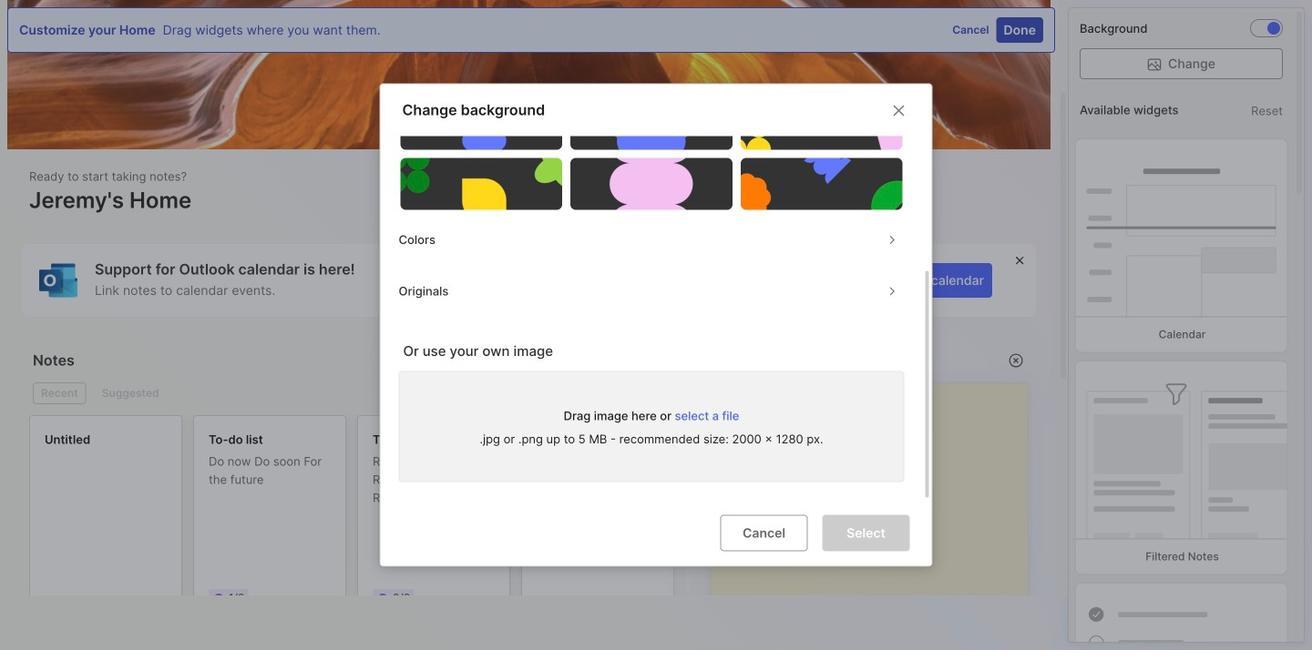 Task type: vqa. For each thing, say whether or not it's contained in the screenshot.
Close icon
yes



Task type: locate. For each thing, give the bounding box(es) containing it.
edit widget title image
[[815, 352, 833, 370]]

close image
[[888, 100, 910, 122]]



